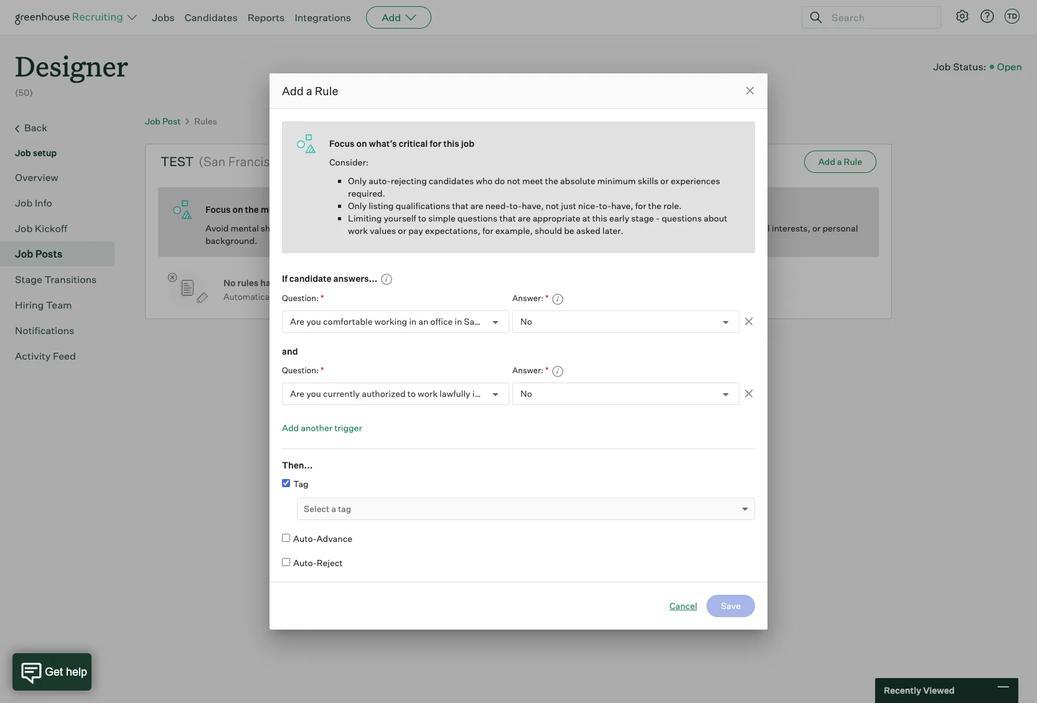 Task type: vqa. For each thing, say whether or not it's contained in the screenshot.
DESIGNER (50)
yes



Task type: locate. For each thing, give the bounding box(es) containing it.
to- up early
[[600, 201, 612, 211]]

0 vertical spatial and
[[327, 204, 343, 215]]

job for job setup
[[15, 147, 31, 158]]

2 horizontal spatial or
[[813, 223, 821, 234]]

2 when multiple answer values are selected, an applicant only needs to match one of them to trigger this condition. element from the top
[[549, 363, 565, 378]]

1 vertical spatial answer: *
[[513, 365, 549, 376]]

on inside add a rule "dialog"
[[357, 138, 367, 149]]

0 vertical spatial only
[[348, 176, 367, 186]]

job info
[[15, 197, 52, 209]]

0 vertical spatial are
[[471, 201, 484, 211]]

or
[[661, 176, 669, 186], [813, 223, 821, 234], [398, 226, 407, 236]]

goals
[[476, 204, 499, 215]]

that up "example,"
[[500, 213, 516, 224]]

when multiple answer values are selected, an applicant only needs to match one of them to trigger this condition. element right they
[[549, 291, 565, 306]]

2 question: from the top
[[282, 366, 319, 376]]

answer: *
[[513, 293, 549, 304], [513, 365, 549, 376]]

san
[[464, 317, 480, 328]]

open
[[998, 60, 1023, 73]]

answer: up 5 on the top of the page
[[513, 294, 544, 304]]

0 horizontal spatial to-
[[510, 201, 522, 211]]

2 horizontal spatial this
[[593, 213, 608, 224]]

2 horizontal spatial questions
[[662, 213, 702, 224]]

the up "-"
[[649, 201, 662, 211]]

days
[[531, 317, 550, 328]]

you down 'tags,'
[[307, 317, 321, 328]]

be
[[565, 226, 575, 236]]

0 vertical spatial focus
[[330, 138, 355, 149]]

1 vertical spatial are
[[518, 213, 531, 224]]

0 vertical spatial are
[[290, 317, 305, 328]]

that
[[452, 201, 469, 211], [500, 213, 516, 224]]

or inside avoid mental shortcuts for what (or who) success looks like by refraining from asking questions about personality characteristics, individual interests, or personal background.
[[813, 223, 821, 234]]

answer: * up 5 on the top of the page
[[513, 293, 549, 304]]

are down the apply
[[290, 317, 305, 328]]

1 vertical spatial and
[[282, 347, 298, 357]]

only questions with yes/no, single-select or multi-select answers types will appear. image
[[381, 274, 393, 286]]

1 horizontal spatial meet
[[523, 176, 544, 186]]

who
[[476, 176, 493, 186]]

0 vertical spatial question: *
[[282, 293, 324, 304]]

what
[[315, 223, 335, 234]]

for left what
[[302, 223, 313, 234]]

1 when multiple answer values are selected, an applicant only needs to match one of them to trigger this condition. element from the top
[[549, 291, 565, 306]]

you
[[307, 317, 321, 328], [307, 389, 321, 400]]

job up asking
[[529, 204, 542, 215]]

job left status:
[[934, 60, 952, 73]]

job kickoff link
[[15, 221, 110, 236]]

this right of
[[511, 204, 527, 215]]

add a rule inside button
[[819, 156, 863, 167]]

1 horizontal spatial minimum
[[598, 176, 636, 186]]

meet right do
[[523, 176, 544, 186]]

1 answer: * from the top
[[513, 293, 549, 304]]

no for are you comfortable working in an office in san francisco 5 days a week?
[[521, 317, 532, 328]]

or left personal
[[813, 223, 821, 234]]

to right authorized
[[408, 389, 416, 400]]

automatically
[[224, 292, 279, 302]]

1 horizontal spatial in
[[455, 317, 462, 328]]

add another trigger button
[[282, 418, 362, 439]]

2 answer: * from the top
[[513, 365, 549, 376]]

add a rule button
[[805, 151, 877, 173]]

0 horizontal spatial and
[[282, 347, 298, 357]]

1 horizontal spatial have,
[[612, 201, 634, 211]]

0 vertical spatial skills
[[638, 176, 659, 186]]

on up mental
[[233, 204, 243, 215]]

are up "example,"
[[518, 213, 531, 224]]

1 horizontal spatial work
[[418, 389, 438, 400]]

auto- right "auto-reject" checkbox
[[293, 558, 317, 569]]

1 horizontal spatial are
[[518, 213, 531, 224]]

have, up early
[[612, 201, 634, 211]]

answer: * for francisco
[[513, 293, 549, 304]]

1 horizontal spatial about
[[704, 213, 728, 224]]

on left what's
[[357, 138, 367, 149]]

that up simple
[[452, 201, 469, 211]]

question: * up currently
[[282, 365, 324, 376]]

have, up asking
[[522, 201, 544, 211]]

cancel
[[670, 601, 698, 612]]

overview
[[15, 171, 58, 184]]

2 question: * from the top
[[282, 365, 324, 376]]

need-
[[486, 201, 510, 211]]

*
[[321, 293, 324, 304], [546, 293, 549, 304], [321, 365, 324, 376], [546, 365, 549, 376]]

2 answer: from the top
[[513, 366, 544, 376]]

0 vertical spatial job
[[461, 138, 475, 149]]

when multiple answer values are selected, an applicant only needs to match one of them to trigger this condition. element down week?
[[549, 363, 565, 378]]

focus up avoid
[[206, 204, 231, 215]]

this right at
[[593, 213, 608, 224]]

add
[[382, 11, 401, 24], [282, 84, 304, 98], [819, 156, 836, 167], [282, 423, 299, 434]]

by
[[447, 223, 457, 234]]

0 vertical spatial question:
[[282, 294, 319, 304]]

job left setup
[[15, 147, 31, 158]]

ca)
[[290, 154, 312, 170]]

2 have, from the left
[[612, 201, 634, 211]]

job left kickoff
[[15, 222, 33, 235]]

1 question: from the top
[[282, 294, 319, 304]]

another
[[301, 423, 333, 434]]

answers...
[[334, 273, 378, 284]]

1 vertical spatial are
[[290, 389, 305, 400]]

lawfully
[[440, 389, 471, 400]]

1 vertical spatial candidates
[[418, 292, 462, 302]]

stage
[[15, 273, 42, 286]]

0 vertical spatial work
[[348, 226, 368, 236]]

1 are from the top
[[290, 317, 305, 328]]

job inside job kickoff link
[[15, 222, 33, 235]]

0 vertical spatial answer: *
[[513, 293, 549, 304]]

no down they
[[521, 317, 532, 328]]

candidates inside no rules have been created yet. automatically apply tags, reject, and/or advance candidates based on how they answer application questions.
[[418, 292, 462, 302]]

automatically apply tags, reject, and/or advance candidates based on how they answer application questions. image
[[315, 157, 327, 170]]

1 horizontal spatial questions
[[550, 223, 591, 234]]

how
[[503, 292, 519, 302]]

and down the apply
[[282, 347, 298, 357]]

0 vertical spatial minimum
[[598, 176, 636, 186]]

working
[[375, 317, 408, 328]]

question: down been
[[282, 294, 319, 304]]

jobs link
[[152, 11, 175, 24]]

job left info
[[15, 197, 33, 209]]

* left when multiple answer values are selected, an applicant only needs to match one of them to trigger this condition. icon
[[546, 293, 549, 304]]

meet up by
[[437, 204, 459, 215]]

answer: * left when multiple answer values are selected, an applicant only needs to match one of them to trigger this condition. image
[[513, 365, 549, 376]]

not right do
[[507, 176, 521, 186]]

answer: for francisco
[[513, 294, 544, 304]]

no
[[224, 278, 236, 289], [521, 317, 532, 328], [521, 389, 532, 400]]

in right 'lawfully'
[[473, 389, 480, 400]]

us?
[[497, 389, 514, 400]]

rules
[[238, 278, 259, 289]]

1 vertical spatial not
[[546, 201, 560, 211]]

not up the appropriate
[[546, 201, 560, 211]]

job kickoff
[[15, 222, 67, 235]]

1 horizontal spatial skills
[[638, 176, 659, 186]]

select a tag
[[304, 504, 352, 515]]

to inside only auto-rejecting candidates who do not meet the absolute minimum skills or experiences required. only listing qualifications that are need-to-have, not just nice-to-have, for the role. limiting yourself to simple questions that are appropriate at this early stage - questions about work values or pay expectations, for example, should be asked later.
[[418, 213, 427, 224]]

1 vertical spatial work
[[418, 389, 438, 400]]

no left rules
[[224, 278, 236, 289]]

candidates inside only auto-rejecting candidates who do not meet the absolute minimum skills or experiences required. only listing qualifications that are need-to-have, not just nice-to-have, for the role. limiting yourself to simple questions that are appropriate at this early stage - questions about work values or pay expectations, for example, should be asked later.
[[429, 176, 474, 186]]

only up limiting
[[348, 201, 367, 211]]

they
[[521, 292, 539, 302]]

...
[[304, 461, 313, 471]]

job left post
[[145, 116, 161, 126]]

Auto-Advance checkbox
[[282, 534, 290, 543]]

should
[[535, 226, 563, 236]]

1 vertical spatial no
[[521, 317, 532, 328]]

0 horizontal spatial skills
[[303, 204, 325, 215]]

answer: left when multiple answer values are selected, an applicant only needs to match one of them to trigger this condition. image
[[513, 366, 544, 376]]

this inside only auto-rejecting candidates who do not meet the absolute minimum skills or experiences required. only listing qualifications that are need-to-have, not just nice-to-have, for the role. limiting yourself to simple questions that are appropriate at this early stage - questions about work values or pay expectations, for example, should be asked later.
[[593, 213, 608, 224]]

or up role.
[[661, 176, 669, 186]]

experience
[[345, 204, 392, 215]]

1 answer: from the top
[[513, 294, 544, 304]]

questions.
[[617, 292, 659, 302]]

0 vertical spatial not
[[507, 176, 521, 186]]

integrations link
[[295, 11, 351, 24]]

question: * down been
[[282, 293, 324, 304]]

2 horizontal spatial in
[[473, 389, 480, 400]]

in left san
[[455, 317, 462, 328]]

example,
[[496, 226, 533, 236]]

1 horizontal spatial on
[[357, 138, 367, 149]]

0 horizontal spatial job
[[461, 138, 475, 149]]

in left "an" at the left of page
[[409, 317, 417, 328]]

no rules have been created yet. automatically apply tags, reject, and/or advance candidates based on how they answer application questions.
[[224, 278, 659, 302]]

or down yourself
[[398, 226, 407, 236]]

add another trigger
[[282, 423, 362, 434]]

0 vertical spatial when multiple answer values are selected, an applicant only needs to match one of them to trigger this condition. element
[[549, 291, 565, 306]]

0 vertical spatial that
[[452, 201, 469, 211]]

the left the absolute
[[545, 176, 559, 186]]

0 horizontal spatial are
[[471, 201, 484, 211]]

1 vertical spatial only
[[348, 201, 367, 211]]

1 vertical spatial add a rule
[[819, 156, 863, 167]]

early
[[610, 213, 630, 224]]

1 question: * from the top
[[282, 293, 324, 304]]

no inside no rules have been created yet. automatically apply tags, reject, and/or advance candidates based on how they answer application questions.
[[224, 278, 236, 289]]

1 vertical spatial auto-
[[293, 558, 317, 569]]

job inside add a rule "dialog"
[[461, 138, 475, 149]]

1 horizontal spatial not
[[546, 201, 560, 211]]

add button
[[366, 6, 432, 29]]

a
[[306, 84, 313, 98], [838, 156, 843, 167], [552, 317, 557, 328], [332, 504, 336, 515]]

if
[[282, 273, 288, 284]]

in for office
[[455, 317, 462, 328]]

0 vertical spatial on
[[357, 138, 367, 149]]

0 vertical spatial you
[[307, 317, 321, 328]]

job inside job posts link
[[15, 248, 33, 260]]

tags,
[[305, 292, 325, 302]]

0 vertical spatial auto-
[[293, 534, 317, 544]]

to-
[[510, 201, 522, 211], [600, 201, 612, 211]]

candidates left who
[[429, 176, 474, 186]]

1 horizontal spatial that
[[500, 213, 516, 224]]

you left currently
[[307, 389, 321, 400]]

focus on what's critical for this job
[[330, 138, 475, 149]]

when multiple answer values are selected, an applicant only needs to match one of them to trigger this condition. element
[[549, 291, 565, 306], [549, 363, 565, 378]]

no right us? at the left bottom
[[521, 389, 532, 400]]

0 horizontal spatial focus
[[206, 204, 231, 215]]

only up required.
[[348, 176, 367, 186]]

and up "(or"
[[327, 204, 343, 215]]

add inside 'popup button'
[[382, 11, 401, 24]]

1 horizontal spatial job
[[529, 204, 542, 215]]

1 vertical spatial you
[[307, 389, 321, 400]]

1 vertical spatial on
[[233, 204, 243, 215]]

work down limiting
[[348, 226, 368, 236]]

focus
[[330, 138, 355, 149], [206, 204, 231, 215]]

2 are from the top
[[290, 389, 305, 400]]

notifications link
[[15, 323, 110, 338]]

2 horizontal spatial on
[[491, 292, 501, 302]]

0 horizontal spatial meet
[[437, 204, 459, 215]]

job
[[461, 138, 475, 149], [529, 204, 542, 215]]

auto- for reject
[[293, 558, 317, 569]]

0 vertical spatial rule
[[315, 84, 339, 98]]

add inside button
[[819, 156, 836, 167]]

0 horizontal spatial not
[[507, 176, 521, 186]]

are left the need-
[[471, 201, 484, 211]]

1 vertical spatial question:
[[282, 366, 319, 376]]

focus up the consider:
[[330, 138, 355, 149]]

minimum up shortcuts
[[261, 204, 301, 215]]

greenhouse recruiting image
[[15, 10, 127, 25]]

2 auto- from the top
[[293, 558, 317, 569]]

to- right of
[[510, 201, 522, 211]]

to down qualifications
[[418, 213, 427, 224]]

stage
[[632, 213, 654, 224]]

are
[[290, 317, 305, 328], [290, 389, 305, 400]]

1 auto- from the top
[[293, 534, 317, 544]]

authorized
[[362, 389, 406, 400]]

only questions with yes/no, single-select or multi-select answers types will appear. element
[[378, 273, 393, 286]]

(50)
[[15, 87, 33, 98]]

candidate
[[290, 273, 332, 284]]

rule inside "dialog"
[[315, 84, 339, 98]]

0 horizontal spatial add a rule
[[282, 84, 339, 98]]

are up another
[[290, 389, 305, 400]]

0 horizontal spatial rule
[[315, 84, 339, 98]]

job status:
[[934, 60, 987, 73]]

about inside avoid mental shortcuts for what (or who) success looks like by refraining from asking questions about personality characteristics, individual interests, or personal background.
[[593, 223, 616, 234]]

focus inside add a rule "dialog"
[[330, 138, 355, 149]]

job post link
[[145, 116, 181, 126]]

job for job status:
[[934, 60, 952, 73]]

2 you from the top
[[307, 389, 321, 400]]

0 horizontal spatial about
[[593, 223, 616, 234]]

0 horizontal spatial work
[[348, 226, 368, 236]]

when multiple answer values are selected, an applicant only needs to match one of them to trigger this condition. element for are you currently authorized to work lawfully in the us?
[[549, 363, 565, 378]]

0 vertical spatial candidates
[[429, 176, 474, 186]]

1 horizontal spatial add a rule
[[819, 156, 863, 167]]

minimum inside only auto-rejecting candidates who do not meet the absolute minimum skills or experiences required. only listing qualifications that are need-to-have, not just nice-to-have, for the role. limiting yourself to simple questions that are appropriate at this early stage - questions about work values or pay expectations, for example, should be asked later.
[[598, 176, 636, 186]]

minimum
[[598, 176, 636, 186], [261, 204, 301, 215]]

0 horizontal spatial on
[[233, 204, 243, 215]]

1 vertical spatial question: *
[[282, 365, 324, 376]]

job right critical
[[461, 138, 475, 149]]

* up currently
[[321, 365, 324, 376]]

are for are you currently authorized to work lawfully in the us?
[[290, 389, 305, 400]]

0 vertical spatial meet
[[523, 176, 544, 186]]

0 vertical spatial answer:
[[513, 294, 544, 304]]

to up like
[[427, 204, 435, 215]]

1 vertical spatial when multiple answer values are selected, an applicant only needs to match one of them to trigger this condition. element
[[549, 363, 565, 378]]

recently
[[885, 686, 922, 697]]

1 horizontal spatial to-
[[600, 201, 612, 211]]

1 horizontal spatial focus
[[330, 138, 355, 149]]

0 vertical spatial no
[[224, 278, 236, 289]]

work left 'lawfully'
[[418, 389, 438, 400]]

1 vertical spatial meet
[[437, 204, 459, 215]]

rule inside button
[[844, 156, 863, 167]]

1 vertical spatial focus
[[206, 204, 231, 215]]

1 vertical spatial answer:
[[513, 366, 544, 376]]

role.
[[664, 201, 682, 211]]

about left individual
[[704, 213, 728, 224]]

(or
[[337, 223, 349, 234]]

about
[[704, 213, 728, 224], [593, 223, 616, 234]]

* down created
[[321, 293, 324, 304]]

auto-
[[293, 534, 317, 544], [293, 558, 317, 569]]

automatically apply tags, reject, and/or advance candidates based on how they answer application questions. element
[[312, 151, 327, 173]]

about right at
[[593, 223, 616, 234]]

2 vertical spatial no
[[521, 389, 532, 400]]

recently viewed
[[885, 686, 955, 697]]

tag
[[293, 479, 309, 490]]

candidates up 'office'
[[418, 292, 462, 302]]

an
[[419, 317, 429, 328]]

designer (50)
[[15, 47, 128, 98]]

hiring
[[15, 299, 44, 311]]

only
[[348, 176, 367, 186], [348, 201, 367, 211]]

on left how
[[491, 292, 501, 302]]

0 horizontal spatial have,
[[522, 201, 544, 211]]

1 vertical spatial skills
[[303, 204, 325, 215]]

question: up another
[[282, 366, 319, 376]]

job left posts
[[15, 248, 33, 260]]

you for currently
[[307, 389, 321, 400]]

0 vertical spatial add a rule
[[282, 84, 339, 98]]

1 horizontal spatial rule
[[844, 156, 863, 167]]

consider:
[[330, 157, 369, 168]]

focus for add a rule
[[330, 138, 355, 149]]

1 vertical spatial rule
[[844, 156, 863, 167]]

job posts
[[15, 248, 62, 260]]

focus for test
[[206, 204, 231, 215]]

do
[[495, 176, 505, 186]]

skills up what
[[303, 204, 325, 215]]

1 horizontal spatial this
[[511, 204, 527, 215]]

job inside 'job info' link
[[15, 197, 33, 209]]

skills up stage
[[638, 176, 659, 186]]

2 vertical spatial on
[[491, 292, 501, 302]]

1 you from the top
[[307, 317, 321, 328]]

job for job kickoff
[[15, 222, 33, 235]]

0 horizontal spatial minimum
[[261, 204, 301, 215]]

a inside button
[[838, 156, 843, 167]]

office
[[431, 317, 453, 328]]

question: for are you comfortable working in an office in san francisco 5 days a week?
[[282, 294, 319, 304]]

auto- right 'auto-advance' option
[[293, 534, 317, 544]]

this right critical
[[444, 138, 460, 149]]

notifications
[[15, 324, 74, 337]]

the up mental
[[245, 204, 259, 215]]

minimum up early
[[598, 176, 636, 186]]



Task type: describe. For each thing, give the bounding box(es) containing it.
have
[[261, 278, 281, 289]]

comfortable
[[323, 317, 373, 328]]

who)
[[351, 223, 371, 234]]

and inside add a rule "dialog"
[[282, 347, 298, 357]]

no for are you currently authorized to work lawfully in the us?
[[521, 389, 532, 400]]

experiences
[[671, 176, 721, 186]]

week?
[[559, 317, 585, 328]]

feed
[[53, 350, 76, 362]]

for down the goals
[[483, 226, 494, 236]]

add a rule dialog
[[270, 74, 768, 630]]

question: * for are you comfortable working in an office in san francisco 5 days a week?
[[282, 293, 324, 304]]

mental
[[231, 223, 259, 234]]

for inside avoid mental shortcuts for what (or who) success looks like by refraining from asking questions about personality characteristics, individual interests, or personal background.
[[302, 223, 313, 234]]

shortcuts
[[261, 223, 300, 234]]

1 horizontal spatial and
[[327, 204, 343, 215]]

later.
[[603, 226, 624, 236]]

qualifications
[[396, 201, 451, 211]]

listing
[[369, 201, 394, 211]]

td button
[[1005, 9, 1020, 24]]

about inside only auto-rejecting candidates who do not meet the absolute minimum skills or experiences required. only listing qualifications that are need-to-have, not just nice-to-have, for the role. limiting yourself to simple questions that are appropriate at this early stage - questions about work values or pay expectations, for example, should be asked later.
[[704, 213, 728, 224]]

add inside "button"
[[282, 423, 299, 434]]

avoid
[[206, 223, 229, 234]]

are for are you comfortable working in an office in san francisco 5 days a week?
[[290, 317, 305, 328]]

team
[[46, 299, 72, 311]]

interests,
[[772, 223, 811, 234]]

td button
[[1003, 6, 1023, 26]]

francisco
[[482, 317, 522, 328]]

integrations
[[295, 11, 351, 24]]

back
[[24, 121, 47, 134]]

advance
[[383, 292, 416, 302]]

0 horizontal spatial questions
[[458, 213, 498, 224]]

2 to- from the left
[[600, 201, 612, 211]]

in for lawfully
[[473, 389, 480, 400]]

0 horizontal spatial that
[[452, 201, 469, 211]]

appropriate
[[533, 213, 581, 224]]

1 horizontal spatial or
[[661, 176, 669, 186]]

job for job posts
[[15, 248, 33, 260]]

trigger
[[335, 423, 362, 434]]

personality
[[618, 223, 664, 234]]

answer
[[541, 292, 569, 302]]

yet.
[[340, 278, 356, 289]]

hiring team link
[[15, 298, 110, 313]]

(san
[[199, 154, 226, 170]]

add a rule inside "dialog"
[[282, 84, 339, 98]]

status:
[[954, 60, 987, 73]]

0 horizontal spatial this
[[444, 138, 460, 149]]

back link
[[15, 120, 110, 136]]

auto-advance
[[293, 534, 353, 544]]

auto- for advance
[[293, 534, 317, 544]]

on for add a rule
[[357, 138, 367, 149]]

for right critical
[[430, 138, 442, 149]]

nice-
[[579, 201, 600, 211]]

job for job post
[[145, 116, 161, 126]]

question: for are you currently authorized to work lawfully in the us?
[[282, 366, 319, 376]]

background.
[[206, 236, 258, 246]]

1 vertical spatial job
[[529, 204, 542, 215]]

activity feed
[[15, 350, 76, 362]]

asked
[[577, 226, 601, 236]]

questions inside avoid mental shortcuts for what (or who) success looks like by refraining from asking questions about personality characteristics, individual interests, or personal background.
[[550, 223, 591, 234]]

overview link
[[15, 170, 110, 185]]

meet inside only auto-rejecting candidates who do not meet the absolute minimum skills or experiences required. only listing qualifications that are need-to-have, not just nice-to-have, for the role. limiting yourself to simple questions that are appropriate at this early stage - questions about work values or pay expectations, for example, should be asked later.
[[523, 176, 544, 186]]

just
[[561, 201, 577, 211]]

currently
[[323, 389, 360, 400]]

0 horizontal spatial in
[[409, 317, 417, 328]]

test (san francisco, ca)
[[161, 154, 312, 170]]

yourself
[[384, 213, 417, 224]]

2 only from the top
[[348, 201, 367, 211]]

and/or
[[354, 292, 381, 302]]

when multiple answer values are selected, an applicant only needs to match one of them to trigger this condition. element for are you comfortable working in an office in san francisco 5 days a week?
[[549, 291, 565, 306]]

created
[[305, 278, 338, 289]]

on for test
[[233, 204, 243, 215]]

for up stage
[[636, 201, 647, 211]]

answer: for us?
[[513, 366, 544, 376]]

focus on the minimum skills and experience needed to meet the goals of this job
[[206, 204, 542, 215]]

work inside only auto-rejecting candidates who do not meet the absolute minimum skills or experiences required. only listing qualifications that are need-to-have, not just nice-to-have, for the role. limiting yourself to simple questions that are appropriate at this early stage - questions about work values or pay expectations, for example, should be asked later.
[[348, 226, 368, 236]]

pay
[[409, 226, 423, 236]]

reject,
[[327, 292, 352, 302]]

Auto-Reject checkbox
[[282, 559, 290, 567]]

cancel link
[[670, 601, 698, 613]]

* left when multiple answer values are selected, an applicant only needs to match one of them to trigger this condition. image
[[546, 365, 549, 376]]

based
[[464, 292, 489, 302]]

-
[[656, 213, 660, 224]]

1 to- from the left
[[510, 201, 522, 211]]

0 horizontal spatial or
[[398, 226, 407, 236]]

at
[[583, 213, 591, 224]]

activity
[[15, 350, 51, 362]]

rules link
[[194, 116, 217, 126]]

the left the goals
[[461, 204, 474, 215]]

hiring team
[[15, 299, 72, 311]]

only auto-rejecting candidates who do not meet the absolute minimum skills or experiences required. only listing qualifications that are need-to-have, not just nice-to-have, for the role. limiting yourself to simple questions that are appropriate at this early stage - questions about work values or pay expectations, for example, should be asked later.
[[348, 176, 728, 236]]

are you comfortable working in an office in san francisco 5 days a week?
[[290, 317, 585, 328]]

then
[[282, 461, 304, 471]]

Tag checkbox
[[282, 480, 290, 488]]

of
[[501, 204, 509, 215]]

the left us? at the left bottom
[[482, 389, 495, 400]]

1 have, from the left
[[522, 201, 544, 211]]

rules
[[194, 116, 217, 126]]

configure image
[[956, 9, 971, 24]]

then ...
[[282, 461, 313, 471]]

reject
[[317, 558, 343, 569]]

job posts link
[[15, 246, 110, 261]]

when multiple answer values are selected, an applicant only needs to match one of them to trigger this condition. image
[[552, 293, 565, 306]]

transitions
[[45, 273, 97, 286]]

designer link
[[15, 35, 128, 87]]

activity feed link
[[15, 349, 110, 364]]

question: * for are you currently authorized to work lawfully in the us?
[[282, 365, 324, 376]]

personal
[[823, 223, 859, 234]]

limiting
[[348, 213, 382, 224]]

what's
[[369, 138, 397, 149]]

1 vertical spatial minimum
[[261, 204, 301, 215]]

Search text field
[[829, 8, 930, 26]]

tag
[[338, 504, 352, 515]]

answer: * for us?
[[513, 365, 549, 376]]

if candidate answers...
[[282, 273, 378, 284]]

posts
[[35, 248, 62, 260]]

viewed
[[924, 686, 955, 697]]

td
[[1008, 12, 1018, 21]]

when multiple answer values are selected, an applicant only needs to match one of them to trigger this condition. image
[[552, 366, 565, 378]]

info
[[35, 197, 52, 209]]

you for comfortable
[[307, 317, 321, 328]]

on inside no rules have been created yet. automatically apply tags, reject, and/or advance candidates based on how they answer application questions.
[[491, 292, 501, 302]]

auto-
[[369, 176, 391, 186]]

apply
[[281, 292, 303, 302]]

1 vertical spatial that
[[500, 213, 516, 224]]

required.
[[348, 188, 386, 199]]

skills inside only auto-rejecting candidates who do not meet the absolute minimum skills or experiences required. only listing qualifications that are need-to-have, not just nice-to-have, for the role. limiting yourself to simple questions that are appropriate at this early stage - questions about work values or pay expectations, for example, should be asked later.
[[638, 176, 659, 186]]

1 only from the top
[[348, 176, 367, 186]]

advance
[[317, 534, 353, 544]]

job for job info
[[15, 197, 33, 209]]

values
[[370, 226, 396, 236]]

job info link
[[15, 195, 110, 210]]



